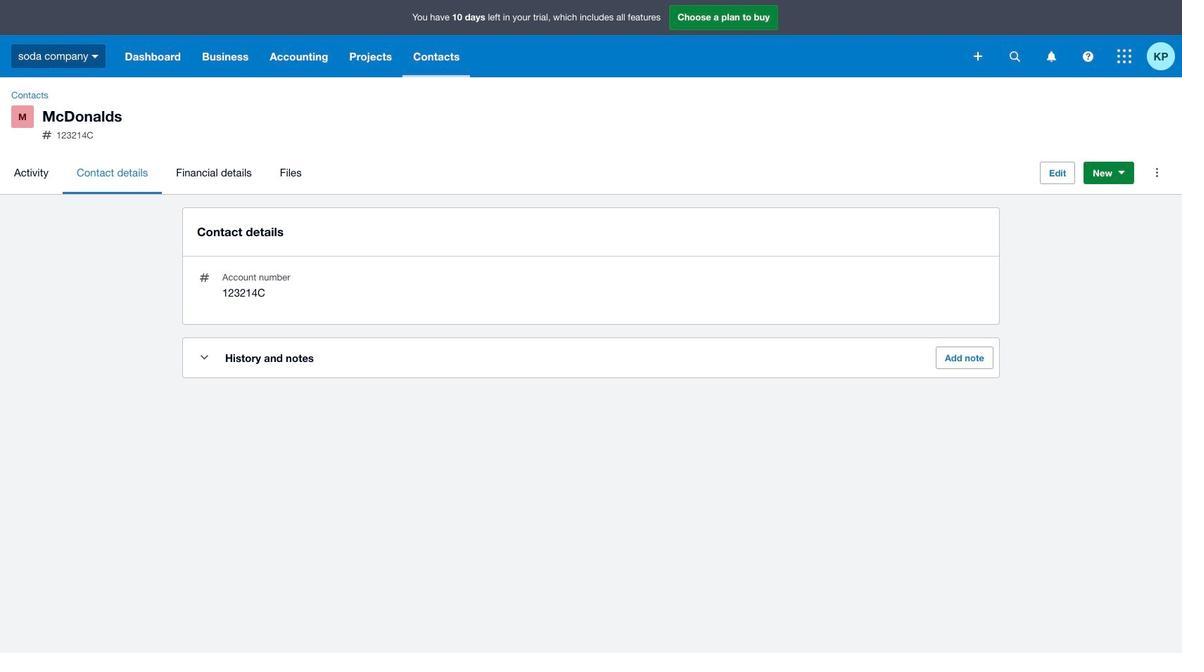 Task type: locate. For each thing, give the bounding box(es) containing it.
banner
[[0, 0, 1182, 77]]

2 horizontal spatial svg image
[[1118, 49, 1132, 63]]

1 horizontal spatial svg image
[[1010, 51, 1020, 62]]

1 horizontal spatial svg image
[[1047, 51, 1056, 62]]

svg image
[[1047, 51, 1056, 62], [1083, 51, 1093, 62], [974, 52, 983, 61]]

menu
[[0, 152, 1029, 194]]

toggle image
[[200, 356, 208, 360]]

svg image
[[1118, 49, 1132, 63], [1010, 51, 1020, 62], [92, 55, 99, 58]]



Task type: describe. For each thing, give the bounding box(es) containing it.
2 horizontal spatial svg image
[[1083, 51, 1093, 62]]

actions menu image
[[1143, 159, 1171, 187]]

0 horizontal spatial svg image
[[974, 52, 983, 61]]

0 horizontal spatial svg image
[[92, 55, 99, 58]]



Task type: vqa. For each thing, say whether or not it's contained in the screenshot.
topmost settings
no



